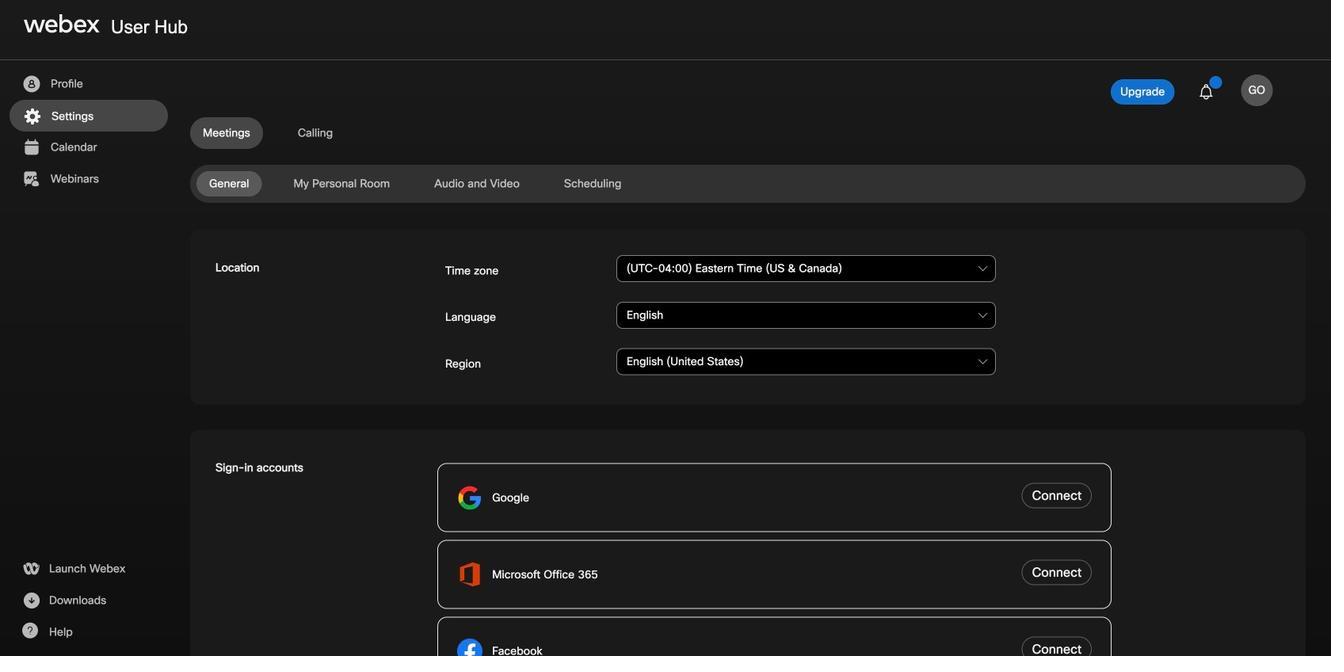 Task type: locate. For each thing, give the bounding box(es) containing it.
None text field
[[617, 255, 996, 282], [617, 302, 996, 329], [617, 349, 996, 376], [617, 255, 996, 282], [617, 302, 996, 329], [617, 349, 996, 376]]

0 vertical spatial tab list
[[190, 117, 1307, 149]]

1 vertical spatial tab list
[[190, 171, 1307, 197]]

tab list
[[190, 117, 1307, 149], [190, 171, 1307, 197]]

1 tab list from the top
[[190, 117, 1307, 149]]

mds settings_filled image
[[22, 107, 42, 126]]

mds people circle_filled image
[[21, 75, 41, 94]]

mds webex helix filled image
[[21, 560, 41, 579]]



Task type: describe. For each thing, give the bounding box(es) containing it.
mds content download_filled image
[[21, 591, 41, 610]]

cisco webex image
[[24, 14, 100, 33]]

ng help active image
[[21, 623, 38, 639]]

2 tab list from the top
[[190, 171, 1307, 197]]

mds meetings_filled image
[[21, 138, 41, 157]]

mds webinar_filled image
[[21, 170, 41, 189]]



Task type: vqa. For each thing, say whether or not it's contained in the screenshot.
mds cancel_bold icon
no



